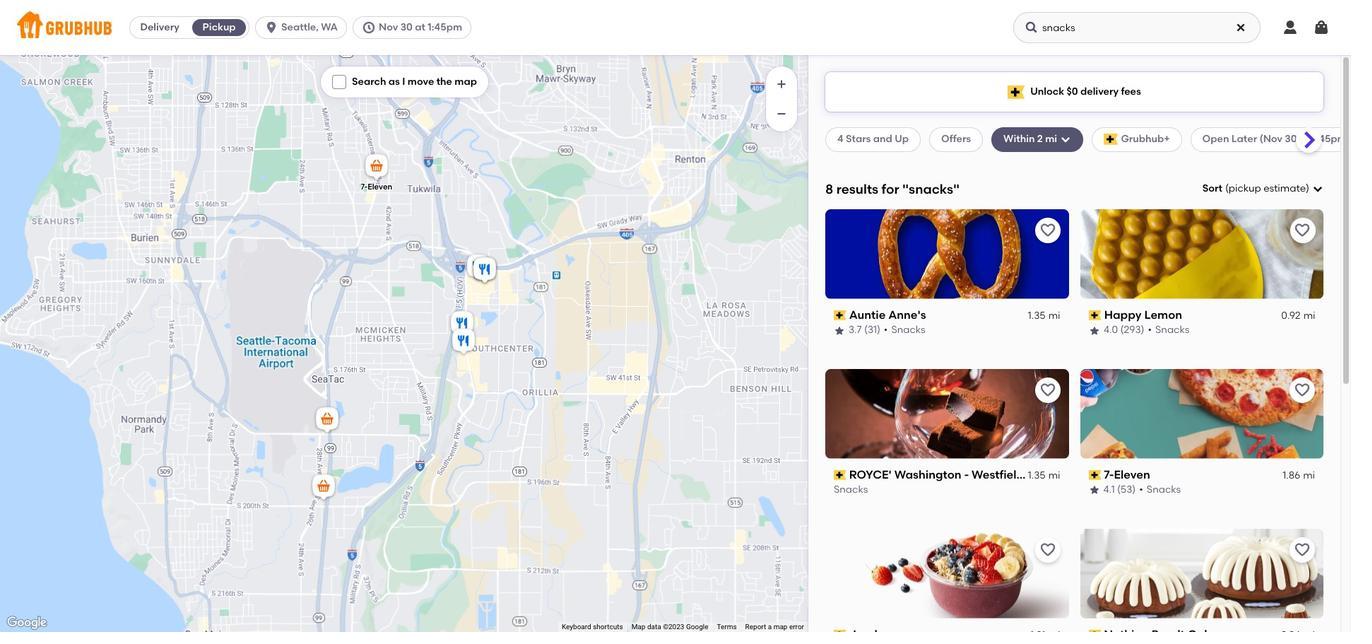 Task type: vqa. For each thing, say whether or not it's contained in the screenshot.


Task type: describe. For each thing, give the bounding box(es) containing it.
1 vertical spatial subscription pass image
[[1089, 630, 1102, 632]]

0 horizontal spatial subscription pass image
[[834, 470, 847, 480]]

grubhub plus flag logo image for grubhub+
[[1105, 134, 1119, 145]]

1.86 mi
[[1283, 469, 1316, 481]]

a
[[768, 623, 772, 631]]

1 horizontal spatial at
[[1300, 133, 1311, 145]]

later
[[1232, 133, 1258, 145]]

within 2 mi
[[1004, 133, 1058, 145]]

delivery button
[[130, 16, 190, 39]]

main navigation navigation
[[0, 0, 1352, 55]]

data
[[648, 623, 662, 631]]

move
[[408, 76, 434, 88]]

$0
[[1067, 85, 1079, 97]]

mi for royce' washington - westfield southcenter mall
[[1049, 469, 1061, 481]]

2 vertical spatial save this restaurant image
[[1040, 541, 1057, 558]]

and
[[874, 133, 893, 145]]

4
[[838, 133, 844, 145]]

map region
[[0, 0, 856, 632]]

the
[[437, 76, 453, 88]]

snacks for happy lemon
[[1156, 324, 1190, 336]]

snacks for 7-eleven
[[1147, 484, 1182, 496]]

mi right 2
[[1046, 133, 1058, 145]]

report a map error
[[746, 623, 805, 631]]

4.0
[[1104, 324, 1118, 336]]

0 vertical spatial map
[[455, 76, 477, 88]]

stars
[[846, 133, 871, 145]]

nov 30 at 1:45pm
[[379, 21, 462, 33]]

3.7 (31)
[[849, 324, 881, 336]]

map data ©2023 google
[[632, 623, 709, 631]]

• snacks for anne's
[[884, 324, 926, 336]]

search
[[352, 76, 386, 88]]

svg image inside seattle, wa button
[[265, 21, 279, 35]]

report a map error link
[[746, 623, 805, 631]]

save this restaurant button for auntie anne's
[[1035, 218, 1061, 243]]

save this restaurant image for royce' washington - westfield southcenter mall
[[1040, 382, 1057, 399]]

pickup
[[1229, 182, 1262, 194]]

1.35 for washington
[[1029, 469, 1046, 481]]

seattle, wa button
[[255, 16, 353, 39]]

search as i move the map
[[352, 76, 477, 88]]

4.0 (293)
[[1104, 324, 1145, 336]]

royce' washington - westfield southcenter mall
[[850, 468, 1122, 481]]

map
[[632, 623, 646, 631]]

7- inside map region
[[361, 183, 368, 192]]

0.92
[[1282, 310, 1301, 322]]

unlock
[[1031, 85, 1065, 97]]

washington
[[895, 468, 962, 481]]

unlock $0 delivery fees
[[1031, 85, 1142, 97]]

-
[[965, 468, 970, 481]]

7-eleven logo image
[[1081, 369, 1324, 459]]

4 stars and up
[[838, 133, 909, 145]]

Search for food, convenience, alcohol... search field
[[1014, 12, 1261, 43]]

southcenter
[[1027, 468, 1096, 481]]

svg image inside nov 30 at 1:45pm button
[[362, 21, 376, 35]]

royce'
[[850, 468, 892, 481]]

1 vertical spatial 7-
[[1105, 468, 1115, 481]]

30 inside button
[[401, 21, 413, 33]]

seattle,
[[281, 21, 319, 33]]

save this restaurant button for happy lemon
[[1290, 218, 1316, 243]]

seattle, wa
[[281, 21, 338, 33]]

(293)
[[1121, 324, 1145, 336]]

happy lemon
[[1105, 308, 1183, 322]]

• for eleven
[[1140, 484, 1144, 496]]

sort ( pickup estimate )
[[1203, 182, 1310, 194]]

subscription pass image for 7-eleven
[[1089, 470, 1102, 480]]

open
[[1203, 133, 1230, 145]]

mi for auntie anne's
[[1049, 310, 1061, 322]]

1 vertical spatial map
[[774, 623, 788, 631]]

delivery
[[140, 21, 179, 33]]

none field containing sort
[[1203, 182, 1324, 196]]

(31)
[[865, 324, 881, 336]]

1.35 mi for auntie anne's
[[1029, 310, 1061, 322]]

offers
[[942, 133, 972, 145]]

2 vertical spatial save this restaurant image
[[1295, 541, 1312, 558]]

results
[[837, 181, 879, 197]]

nov
[[379, 21, 398, 33]]

snacks down royce'
[[834, 484, 868, 496]]

royce' washington - westfield southcenter mall image
[[471, 255, 499, 286]]

shortcuts
[[593, 623, 623, 631]]

sort
[[1203, 182, 1223, 194]]

©2023
[[663, 623, 685, 631]]

2
[[1038, 133, 1044, 145]]

wa
[[321, 21, 338, 33]]



Task type: locate. For each thing, give the bounding box(es) containing it.
1 vertical spatial 30
[[1286, 133, 1298, 145]]

pickup button
[[190, 16, 249, 39]]

keyboard
[[562, 623, 592, 631]]

(53)
[[1118, 484, 1136, 496]]

8 results for "snacks"
[[826, 181, 960, 197]]

nov 30 at 1:45pm button
[[353, 16, 477, 39]]

terms link
[[717, 623, 737, 631]]

8
[[826, 181, 834, 197]]

save this restaurant image for auntie anne's
[[1040, 222, 1057, 239]]

1 vertical spatial 1.35
[[1029, 469, 1046, 481]]

mall
[[1099, 468, 1122, 481]]

1 1.35 mi from the top
[[1029, 310, 1061, 322]]

0.92 mi
[[1282, 310, 1316, 322]]

7-
[[361, 183, 368, 192], [1105, 468, 1115, 481]]

7 eleven image
[[363, 152, 391, 183]]

snacks down lemon at the right
[[1156, 324, 1190, 336]]

nothing bundt cakes image
[[450, 327, 478, 358]]

1 horizontal spatial subscription pass image
[[1089, 630, 1102, 632]]

error
[[790, 623, 805, 631]]

0 horizontal spatial map
[[455, 76, 477, 88]]

7-eleven inside map region
[[361, 183, 393, 192]]

snacks
[[892, 324, 926, 336], [1156, 324, 1190, 336], [834, 484, 868, 496], [1147, 484, 1182, 496]]

1.86
[[1283, 469, 1301, 481]]

1 vertical spatial 7-eleven
[[1105, 468, 1151, 481]]

minus icon image
[[775, 107, 789, 121]]

star icon image for 7-eleven
[[1089, 485, 1101, 496]]

1:45pm)
[[1313, 133, 1351, 145]]

keyboard shortcuts
[[562, 623, 623, 631]]

auntie
[[850, 308, 886, 322]]

subscription pass image
[[834, 310, 847, 320], [1089, 310, 1102, 320], [1089, 470, 1102, 480], [834, 630, 847, 632]]

map right a
[[774, 623, 788, 631]]

3.7
[[849, 324, 862, 336]]

1 vertical spatial save this restaurant image
[[1295, 382, 1312, 399]]

0 vertical spatial 7-eleven
[[361, 183, 393, 192]]

delivery
[[1081, 85, 1119, 97]]

2 horizontal spatial •
[[1148, 324, 1152, 336]]

7-eleven
[[361, 183, 393, 192], [1105, 468, 1151, 481]]

at left 1:45pm)
[[1300, 133, 1311, 145]]

subscription pass image for auntie anne's
[[834, 310, 847, 320]]

eleven inside map region
[[368, 183, 393, 192]]

(nov
[[1260, 133, 1283, 145]]

open later (nov 30 at 1:45pm)
[[1203, 133, 1351, 145]]

star icon image
[[834, 325, 846, 336], [1089, 325, 1101, 336], [1089, 485, 1101, 496]]

within
[[1004, 133, 1035, 145]]

westfield
[[972, 468, 1025, 481]]

1.35 for anne's
[[1029, 310, 1046, 322]]

estimate
[[1264, 182, 1307, 194]]

terms
[[717, 623, 737, 631]]

i
[[402, 76, 405, 88]]

star icon image left "3.7"
[[834, 325, 846, 336]]

eleven
[[368, 183, 393, 192], [1115, 468, 1151, 481]]

• right the (31)
[[884, 324, 888, 336]]

subscription pass image for happy lemon
[[1089, 310, 1102, 320]]

save this restaurant button for royce' washington - westfield southcenter mall
[[1035, 377, 1061, 403]]

keyboard shortcuts button
[[562, 622, 623, 632]]

0 vertical spatial eleven
[[368, 183, 393, 192]]

1.35
[[1029, 310, 1046, 322], [1029, 469, 1046, 481]]

mi for 7-eleven
[[1304, 469, 1316, 481]]

jamba logo image
[[826, 529, 1069, 618]]

save this restaurant image
[[1295, 222, 1312, 239], [1040, 382, 1057, 399], [1295, 541, 1312, 558]]

0 horizontal spatial eleven
[[368, 183, 393, 192]]

• snacks for eleven
[[1140, 484, 1182, 496]]

)
[[1307, 182, 1310, 194]]

mi left mall
[[1049, 469, 1061, 481]]

0 vertical spatial save this restaurant image
[[1040, 222, 1057, 239]]

anne's
[[889, 308, 927, 322]]

1 vertical spatial 1.35 mi
[[1029, 469, 1061, 481]]

• snacks for lemon
[[1148, 324, 1190, 336]]

1 horizontal spatial 30
[[1286, 133, 1298, 145]]

1 horizontal spatial •
[[1140, 484, 1144, 496]]

• snacks right (53)
[[1140, 484, 1182, 496]]

happy
[[1105, 308, 1142, 322]]

save this restaurant button
[[1035, 218, 1061, 243], [1290, 218, 1316, 243], [1035, 377, 1061, 403], [1290, 377, 1316, 403], [1035, 537, 1061, 562], [1290, 537, 1316, 562]]

0 vertical spatial 7-
[[361, 183, 368, 192]]

grubhub plus flag logo image left unlock
[[1008, 85, 1025, 99]]

• down "happy lemon"
[[1148, 324, 1152, 336]]

star icon image left 4.1
[[1089, 485, 1101, 496]]

0 horizontal spatial •
[[884, 324, 888, 336]]

save this restaurant image
[[1040, 222, 1057, 239], [1295, 382, 1312, 399], [1040, 541, 1057, 558]]

0 vertical spatial save this restaurant image
[[1295, 222, 1312, 239]]

auntie anne's
[[850, 308, 927, 322]]

0 vertical spatial 1.35 mi
[[1029, 310, 1061, 322]]

1.35 mi
[[1029, 310, 1061, 322], [1029, 469, 1061, 481]]

save this restaurant image for 7-eleven
[[1295, 382, 1312, 399]]

happy lemon image
[[448, 309, 477, 340]]

mi right 0.92
[[1304, 310, 1316, 322]]

4.1
[[1104, 484, 1115, 496]]

2 1.35 from the top
[[1029, 469, 1046, 481]]

1 horizontal spatial 7-
[[1105, 468, 1115, 481]]

0 vertical spatial at
[[415, 21, 426, 33]]

star icon image for happy lemon
[[1089, 325, 1101, 336]]

grubhub plus flag logo image for unlock $0 delivery fees
[[1008, 85, 1025, 99]]

• snacks
[[884, 324, 926, 336], [1148, 324, 1190, 336], [1140, 484, 1182, 496]]

1 horizontal spatial grubhub plus flag logo image
[[1105, 134, 1119, 145]]

svg image
[[1314, 19, 1331, 36], [1236, 22, 1247, 33], [335, 78, 344, 86], [1313, 183, 1324, 195]]

1 horizontal spatial 7-eleven
[[1105, 468, 1151, 481]]

mi for happy lemon
[[1304, 310, 1316, 322]]

extramile image
[[310, 472, 338, 503]]

royce' washington - westfield southcenter mall logo image
[[826, 369, 1069, 459]]

0 vertical spatial grubhub plus flag logo image
[[1008, 85, 1025, 99]]

1.35 mi for royce' washington - westfield southcenter mall
[[1029, 469, 1061, 481]]

map right the
[[455, 76, 477, 88]]

1 vertical spatial at
[[1300, 133, 1311, 145]]

subscription pass image
[[834, 470, 847, 480], [1089, 630, 1102, 632]]

• snacks down anne's
[[884, 324, 926, 336]]

0 vertical spatial 1.35
[[1029, 310, 1046, 322]]

save this restaurant image for happy lemon
[[1295, 222, 1312, 239]]

happy lemon logo image
[[1081, 209, 1324, 299]]

map
[[455, 76, 477, 88], [774, 623, 788, 631]]

svg image
[[1283, 19, 1300, 36], [265, 21, 279, 35], [362, 21, 376, 35], [1025, 21, 1039, 35], [1061, 134, 1072, 145]]

1 horizontal spatial map
[[774, 623, 788, 631]]

2 1.35 mi from the top
[[1029, 469, 1061, 481]]

1 vertical spatial eleven
[[1115, 468, 1151, 481]]

0 horizontal spatial at
[[415, 21, 426, 33]]

• for lemon
[[1148, 324, 1152, 336]]

at inside button
[[415, 21, 426, 33]]

"snacks"
[[903, 181, 960, 197]]

1 vertical spatial save this restaurant image
[[1040, 382, 1057, 399]]

1 horizontal spatial eleven
[[1115, 468, 1151, 481]]

as
[[389, 76, 400, 88]]

mi left happy
[[1049, 310, 1061, 322]]

jamba image
[[465, 252, 493, 284]]

at
[[415, 21, 426, 33], [1300, 133, 1311, 145]]

grubhub plus flag logo image left grubhub+
[[1105, 134, 1119, 145]]

google image
[[4, 614, 50, 632]]

for
[[882, 181, 900, 197]]

mi right 1.86 at the bottom of page
[[1304, 469, 1316, 481]]

• right (53)
[[1140, 484, 1144, 496]]

0 horizontal spatial 7-
[[361, 183, 368, 192]]

star icon image for auntie anne's
[[834, 325, 846, 336]]

snacks for auntie anne's
[[892, 324, 926, 336]]

1 1.35 from the top
[[1029, 310, 1046, 322]]

0 horizontal spatial grubhub plus flag logo image
[[1008, 85, 1025, 99]]

0 vertical spatial 30
[[401, 21, 413, 33]]

auntie anne's logo image
[[826, 209, 1069, 299]]

star icon image left 4.0 on the bottom right
[[1089, 325, 1101, 336]]

fees
[[1122, 85, 1142, 97]]

0 horizontal spatial 7-eleven
[[361, 183, 393, 192]]

sea tac marathon image
[[313, 405, 342, 436]]

at left 1:45pm
[[415, 21, 426, 33]]

• snacks down lemon at the right
[[1148, 324, 1190, 336]]

(
[[1226, 182, 1229, 194]]

30 right (nov
[[1286, 133, 1298, 145]]

grubhub plus flag logo image
[[1008, 85, 1025, 99], [1105, 134, 1119, 145]]

save this restaurant button for 7-eleven
[[1290, 377, 1316, 403]]

snacks down anne's
[[892, 324, 926, 336]]

• for anne's
[[884, 324, 888, 336]]

0 horizontal spatial 30
[[401, 21, 413, 33]]

google
[[686, 623, 709, 631]]

nothing bundt cakes logo image
[[1081, 529, 1324, 618]]

up
[[895, 133, 909, 145]]

0 vertical spatial subscription pass image
[[834, 470, 847, 480]]

None field
[[1203, 182, 1324, 196]]

pickup
[[203, 21, 236, 33]]

snacks right (53)
[[1147, 484, 1182, 496]]

auntie anne's image
[[471, 255, 499, 286]]

4.1 (53)
[[1104, 484, 1136, 496]]

grubhub+
[[1122, 133, 1171, 145]]

lemon
[[1145, 308, 1183, 322]]

30
[[401, 21, 413, 33], [1286, 133, 1298, 145]]

30 right nov
[[401, 21, 413, 33]]

1 vertical spatial grubhub plus flag logo image
[[1105, 134, 1119, 145]]

plus icon image
[[775, 77, 789, 91]]

1:45pm
[[428, 21, 462, 33]]

report
[[746, 623, 767, 631]]



